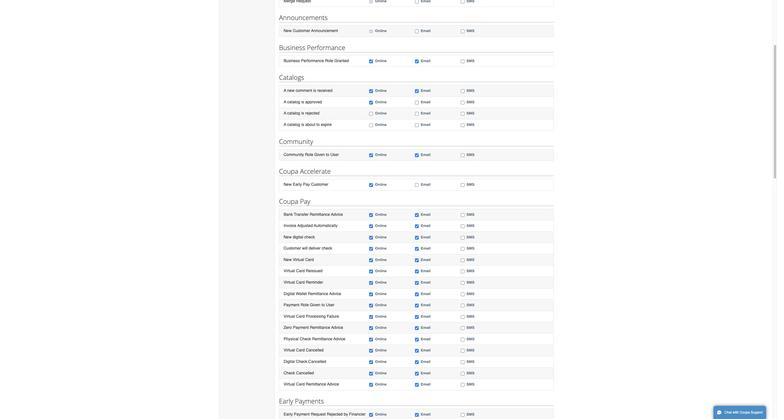 Task type: describe. For each thing, give the bounding box(es) containing it.
email for a catalog is approved
[[421, 100, 431, 104]]

0 vertical spatial payment
[[284, 303, 299, 307]]

email for business performance role granted
[[421, 59, 431, 63]]

advice for bank transfer remittance advice
[[331, 212, 343, 217]]

user for payment role given to user
[[326, 303, 334, 307]]

advice for zero payment remittance advice
[[331, 325, 343, 330]]

catalogs
[[279, 73, 304, 82]]

email for physical check remittance advice
[[421, 337, 431, 341]]

transfer
[[294, 212, 309, 217]]

a for a catalog is approved
[[284, 100, 286, 104]]

2 vertical spatial check
[[284, 370, 295, 375]]

with
[[733, 410, 739, 414]]

0 vertical spatial to
[[316, 122, 320, 127]]

new for new early pay customer
[[284, 182, 292, 187]]

online for check cancelled
[[375, 371, 387, 375]]

approved
[[305, 100, 322, 104]]

a catalog is rejected
[[284, 111, 319, 115]]

card for reminder
[[296, 280, 305, 284]]

new customer announcement
[[284, 28, 338, 33]]

financier
[[349, 412, 366, 416]]

email for zero payment remittance advice
[[421, 325, 431, 330]]

deliver
[[309, 246, 321, 251]]

online for new digital check
[[375, 235, 387, 239]]

a new comment is received
[[284, 88, 332, 93]]

a catalog is about to expire
[[284, 122, 332, 127]]

email for a catalog is about to expire
[[421, 122, 431, 127]]

digital for digital check cancelled
[[284, 359, 295, 364]]

virtual for virtual card processing failure
[[284, 314, 295, 318]]

remittance for card
[[306, 382, 326, 386]]

will
[[302, 246, 308, 251]]

check for digital
[[296, 359, 307, 364]]

virtual for virtual card remittance advice
[[284, 382, 295, 386]]

received
[[317, 88, 332, 93]]

expire
[[321, 122, 332, 127]]

online for virtual card processing failure
[[375, 314, 387, 318]]

virtual card remittance advice
[[284, 382, 339, 386]]

email for virtual card cancelled
[[421, 348, 431, 352]]

coupa inside button
[[740, 410, 750, 414]]

sms for bank transfer remittance advice
[[466, 212, 474, 217]]

customer will deliver check
[[284, 246, 332, 251]]

card for reissued
[[296, 269, 305, 273]]

payment role given to user
[[284, 303, 334, 307]]

virtual up virtual card reissued on the bottom left
[[293, 257, 304, 262]]

online for zero payment remittance advice
[[375, 325, 387, 330]]

sms for virtual card reminder
[[466, 280, 474, 284]]

payments
[[295, 396, 324, 405]]

email for customer will deliver check
[[421, 246, 431, 251]]

email for virtual card remittance advice
[[421, 382, 431, 386]]

online for early payment request rejected by financier
[[375, 412, 387, 416]]

email for digital wallet remittance advice
[[421, 292, 431, 296]]

online for customer will deliver check
[[375, 246, 387, 251]]

early payment request rejected by financier
[[284, 412, 366, 416]]

announcements
[[279, 13, 328, 22]]

online for a new comment is received
[[375, 89, 387, 93]]

0 vertical spatial early
[[293, 182, 302, 187]]

reminder
[[306, 280, 323, 284]]

cancelled for virtual card cancelled
[[306, 348, 324, 352]]

sms for virtual card reissued
[[466, 269, 474, 273]]

digital
[[293, 235, 303, 239]]

1 vertical spatial customer
[[311, 182, 328, 187]]

new digital check
[[284, 235, 315, 239]]

sms for invoice adjusted automatically
[[466, 224, 474, 228]]

coupa pay
[[279, 197, 310, 206]]

2 vertical spatial cancelled
[[296, 370, 314, 375]]

2 vertical spatial customer
[[284, 246, 301, 251]]

online for bank transfer remittance advice
[[375, 212, 387, 217]]

online for a catalog is approved
[[375, 100, 387, 104]]

new
[[287, 88, 295, 93]]

catalog for a catalog is rejected
[[287, 111, 300, 115]]

email for payment role given to user
[[421, 303, 431, 307]]

card down the customer will deliver check at the left of the page
[[305, 257, 314, 262]]

granted
[[334, 58, 349, 63]]

a for a catalog is about to expire
[[284, 122, 286, 127]]

remittance for wallet
[[308, 291, 328, 296]]

community for community role given to user
[[284, 152, 304, 157]]

email for virtual card processing failure
[[421, 314, 431, 318]]

0 vertical spatial pay
[[303, 182, 310, 187]]

sms for new virtual card
[[466, 258, 474, 262]]

role for community role given to user
[[305, 152, 313, 157]]

card for processing
[[296, 314, 305, 318]]

sms for digital wallet remittance advice
[[466, 292, 474, 296]]

chat
[[724, 410, 732, 414]]

sms for new digital check
[[466, 235, 474, 239]]

0 vertical spatial customer
[[293, 28, 310, 33]]

sms for business performance role granted
[[466, 59, 474, 63]]

early for payment
[[284, 412, 293, 416]]

new for new virtual card
[[284, 257, 292, 262]]

advice for physical check remittance advice
[[333, 337, 345, 341]]

bank
[[284, 212, 293, 217]]

email for new virtual card
[[421, 258, 431, 262]]

online for new customer announcement
[[375, 29, 387, 33]]

new virtual card
[[284, 257, 314, 262]]

adjusted
[[297, 223, 313, 228]]

coupa accelerate
[[279, 167, 331, 176]]

sms for community role given to user
[[466, 152, 474, 157]]

sms for virtual card remittance advice
[[466, 382, 474, 386]]

remittance for payment
[[310, 325, 330, 330]]

zero
[[284, 325, 292, 330]]

0 vertical spatial role
[[325, 58, 333, 63]]

sms for zero payment remittance advice
[[466, 325, 474, 330]]

email for new early pay customer
[[421, 182, 431, 187]]

email for invoice adjusted automatically
[[421, 224, 431, 228]]

processing
[[306, 314, 326, 318]]

email for a new comment is received
[[421, 89, 431, 93]]

online for virtual card reissued
[[375, 269, 387, 273]]

digital wallet remittance advice
[[284, 291, 341, 296]]

virtual card cancelled
[[284, 348, 324, 352]]

virtual for virtual card reissued
[[284, 269, 295, 273]]

performance for business performance role granted
[[301, 58, 324, 63]]



Task type: vqa. For each thing, say whether or not it's contained in the screenshot.
no connected customers field
no



Task type: locate. For each thing, give the bounding box(es) containing it.
online for digital check cancelled
[[375, 359, 387, 364]]

6 email from the top
[[421, 122, 431, 127]]

given up processing
[[310, 303, 320, 307]]

1 vertical spatial check
[[296, 359, 307, 364]]

card for cancelled
[[296, 348, 305, 352]]

sms for virtual card cancelled
[[466, 348, 474, 352]]

0 vertical spatial given
[[314, 152, 325, 157]]

a left new
[[284, 88, 286, 93]]

card down check cancelled
[[296, 382, 305, 386]]

24 online from the top
[[375, 382, 387, 386]]

sms for payment role given to user
[[466, 303, 474, 307]]

online for digital wallet remittance advice
[[375, 292, 387, 296]]

is for approved
[[301, 100, 304, 104]]

4 new from the top
[[284, 257, 292, 262]]

customer left will
[[284, 246, 301, 251]]

11 email from the top
[[421, 235, 431, 239]]

0 vertical spatial check
[[300, 337, 311, 341]]

2 vertical spatial coupa
[[740, 410, 750, 414]]

15 email from the top
[[421, 280, 431, 284]]

new early pay customer
[[284, 182, 328, 187]]

9 sms from the top
[[466, 212, 474, 217]]

10 sms from the top
[[466, 224, 474, 228]]

invoice
[[284, 223, 296, 228]]

18 sms from the top
[[466, 314, 474, 318]]

virtual down virtual card reissued on the bottom left
[[284, 280, 295, 284]]

cancelled
[[306, 348, 324, 352], [308, 359, 326, 364], [296, 370, 314, 375]]

is left the approved
[[301, 100, 304, 104]]

invoice adjusted automatically
[[284, 223, 338, 228]]

14 online from the top
[[375, 269, 387, 273]]

17 online from the top
[[375, 303, 387, 307]]

early down early payments
[[284, 412, 293, 416]]

pay up transfer
[[300, 197, 310, 206]]

digital check cancelled
[[284, 359, 326, 364]]

announcement
[[311, 28, 338, 33]]

1 online from the top
[[375, 29, 387, 33]]

virtual down the physical
[[284, 348, 295, 352]]

2 vertical spatial to
[[321, 303, 325, 307]]

card up wallet
[[296, 280, 305, 284]]

1 vertical spatial user
[[326, 303, 334, 307]]

13 sms from the top
[[466, 258, 474, 262]]

virtual card processing failure
[[284, 314, 339, 318]]

virtual for virtual card cancelled
[[284, 348, 295, 352]]

1 catalog from the top
[[287, 100, 300, 104]]

1 sms from the top
[[466, 29, 474, 33]]

virtual down new virtual card
[[284, 269, 295, 273]]

9 online from the top
[[375, 212, 387, 217]]

13 online from the top
[[375, 258, 387, 262]]

digital up check cancelled
[[284, 359, 295, 364]]

virtual card reissued
[[284, 269, 323, 273]]

role down wallet
[[301, 303, 309, 307]]

4 sms from the top
[[466, 100, 474, 104]]

performance down business performance
[[301, 58, 324, 63]]

21 email from the top
[[421, 348, 431, 352]]

card up digital check cancelled
[[296, 348, 305, 352]]

14 sms from the top
[[466, 269, 474, 273]]

community for community
[[279, 137, 313, 146]]

catalog for a catalog is approved
[[287, 100, 300, 104]]

18 online from the top
[[375, 314, 387, 318]]

12 online from the top
[[375, 246, 387, 251]]

9 email from the top
[[421, 212, 431, 217]]

0 vertical spatial community
[[279, 137, 313, 146]]

a
[[284, 88, 286, 93], [284, 100, 286, 104], [284, 111, 286, 115], [284, 122, 286, 127]]

online for a catalog is rejected
[[375, 111, 387, 115]]

early
[[293, 182, 302, 187], [279, 396, 293, 405], [284, 412, 293, 416]]

is for about
[[301, 122, 304, 127]]

1 vertical spatial early
[[279, 396, 293, 405]]

support
[[751, 410, 763, 414]]

performance
[[307, 43, 345, 52], [301, 58, 324, 63]]

check up virtual card cancelled
[[300, 337, 311, 341]]

16 email from the top
[[421, 292, 431, 296]]

given up accelerate
[[314, 152, 325, 157]]

2 digital from the top
[[284, 359, 295, 364]]

online for new virtual card
[[375, 258, 387, 262]]

20 online from the top
[[375, 337, 387, 341]]

online for new early pay customer
[[375, 182, 387, 187]]

cancelled for digital check cancelled
[[308, 359, 326, 364]]

22 email from the top
[[421, 359, 431, 364]]

chat with coupa support
[[724, 410, 763, 414]]

2 horizontal spatial to
[[326, 152, 329, 157]]

chat with coupa support button
[[714, 406, 766, 419]]

catalog for a catalog is about to expire
[[287, 122, 300, 127]]

community up coupa accelerate
[[284, 152, 304, 157]]

6 sms from the top
[[466, 122, 474, 127]]

email for early payment request rejected by financier
[[421, 412, 431, 416]]

check
[[300, 337, 311, 341], [296, 359, 307, 364], [284, 370, 295, 375]]

catalog down a catalog is rejected
[[287, 122, 300, 127]]

email
[[421, 29, 431, 33], [421, 59, 431, 63], [421, 89, 431, 93], [421, 100, 431, 104], [421, 111, 431, 115], [421, 122, 431, 127], [421, 152, 431, 157], [421, 182, 431, 187], [421, 212, 431, 217], [421, 224, 431, 228], [421, 235, 431, 239], [421, 246, 431, 251], [421, 258, 431, 262], [421, 269, 431, 273], [421, 280, 431, 284], [421, 292, 431, 296], [421, 303, 431, 307], [421, 314, 431, 318], [421, 325, 431, 330], [421, 337, 431, 341], [421, 348, 431, 352], [421, 359, 431, 364], [421, 371, 431, 375], [421, 382, 431, 386], [421, 412, 431, 416]]

email for check cancelled
[[421, 371, 431, 375]]

1 digital from the top
[[284, 291, 295, 296]]

15 online from the top
[[375, 280, 387, 284]]

22 online from the top
[[375, 359, 387, 364]]

email for community role given to user
[[421, 152, 431, 157]]

failure
[[327, 314, 339, 318]]

online for community role given to user
[[375, 152, 387, 157]]

comment
[[296, 88, 312, 93]]

3 email from the top
[[421, 89, 431, 93]]

1 vertical spatial role
[[305, 152, 313, 157]]

sms for customer will deliver check
[[466, 246, 474, 251]]

to right about
[[316, 122, 320, 127]]

email for virtual card reissued
[[421, 269, 431, 273]]

0 horizontal spatial to
[[316, 122, 320, 127]]

card
[[305, 257, 314, 262], [296, 269, 305, 273], [296, 280, 305, 284], [296, 314, 305, 318], [296, 348, 305, 352], [296, 382, 305, 386]]

remittance
[[310, 212, 330, 217], [308, 291, 328, 296], [310, 325, 330, 330], [312, 337, 332, 341], [306, 382, 326, 386]]

11 sms from the top
[[466, 235, 474, 239]]

15 sms from the top
[[466, 280, 474, 284]]

is left 'rejected'
[[301, 111, 304, 115]]

1 vertical spatial community
[[284, 152, 304, 157]]

online for virtual card remittance advice
[[375, 382, 387, 386]]

online for business performance role granted
[[375, 59, 387, 63]]

card down new virtual card
[[296, 269, 305, 273]]

10 online from the top
[[375, 224, 387, 228]]

performance up business performance role granted
[[307, 43, 345, 52]]

to up processing
[[321, 303, 325, 307]]

check cancelled
[[284, 370, 314, 375]]

email for new digital check
[[421, 235, 431, 239]]

coupa for coupa accelerate
[[279, 167, 298, 176]]

remittance down processing
[[310, 325, 330, 330]]

online for payment role given to user
[[375, 303, 387, 307]]

remittance up automatically
[[310, 212, 330, 217]]

sms for new customer announcement
[[466, 29, 474, 33]]

early down coupa accelerate
[[293, 182, 302, 187]]

2 a from the top
[[284, 100, 286, 104]]

8 online from the top
[[375, 182, 387, 187]]

remittance for transfer
[[310, 212, 330, 217]]

given for payment
[[310, 303, 320, 307]]

to for payment role given to user
[[321, 303, 325, 307]]

7 email from the top
[[421, 152, 431, 157]]

customer down accelerate
[[311, 182, 328, 187]]

new down announcements at the top left of page
[[284, 28, 292, 33]]

catalog
[[287, 100, 300, 104], [287, 111, 300, 115], [287, 122, 300, 127]]

zero payment remittance advice
[[284, 325, 343, 330]]

is left about
[[301, 122, 304, 127]]

virtual up zero
[[284, 314, 295, 318]]

1 vertical spatial performance
[[301, 58, 324, 63]]

email for virtual card reminder
[[421, 280, 431, 284]]

remittance down zero payment remittance advice
[[312, 337, 332, 341]]

user
[[330, 152, 339, 157], [326, 303, 334, 307]]

3 new from the top
[[284, 235, 292, 239]]

coupa up new early pay customer
[[279, 167, 298, 176]]

coupa right with
[[740, 410, 750, 414]]

19 sms from the top
[[466, 325, 474, 330]]

customer
[[293, 28, 310, 33], [311, 182, 328, 187], [284, 246, 301, 251]]

25 email from the top
[[421, 412, 431, 416]]

early left 'payments'
[[279, 396, 293, 405]]

payment for zero
[[293, 325, 309, 330]]

23 sms from the top
[[466, 371, 474, 375]]

automatically
[[314, 223, 338, 228]]

25 online from the top
[[375, 412, 387, 416]]

cancelled down digital check cancelled
[[296, 370, 314, 375]]

advice
[[331, 212, 343, 217], [329, 291, 341, 296], [331, 325, 343, 330], [333, 337, 345, 341], [327, 382, 339, 386]]

4 a from the top
[[284, 122, 286, 127]]

remittance down reminder
[[308, 291, 328, 296]]

online
[[375, 29, 387, 33], [375, 59, 387, 63], [375, 89, 387, 93], [375, 100, 387, 104], [375, 111, 387, 115], [375, 122, 387, 127], [375, 152, 387, 157], [375, 182, 387, 187], [375, 212, 387, 217], [375, 224, 387, 228], [375, 235, 387, 239], [375, 246, 387, 251], [375, 258, 387, 262], [375, 269, 387, 273], [375, 280, 387, 284], [375, 292, 387, 296], [375, 303, 387, 307], [375, 314, 387, 318], [375, 325, 387, 330], [375, 337, 387, 341], [375, 348, 387, 352], [375, 359, 387, 364], [375, 371, 387, 375], [375, 382, 387, 386], [375, 412, 387, 416]]

1 vertical spatial cancelled
[[308, 359, 326, 364]]

2 catalog from the top
[[287, 111, 300, 115]]

to for community role given to user
[[326, 152, 329, 157]]

bank transfer remittance advice
[[284, 212, 343, 217]]

new for new digital check
[[284, 235, 292, 239]]

by
[[344, 412, 348, 416]]

4 email from the top
[[421, 100, 431, 104]]

business down new customer announcement
[[279, 43, 305, 52]]

3 online from the top
[[375, 89, 387, 93]]

coupa up bank
[[279, 197, 298, 206]]

sms for digital check cancelled
[[466, 359, 474, 364]]

business performance role granted
[[284, 58, 349, 63]]

18 email from the top
[[421, 314, 431, 318]]

early for payments
[[279, 396, 293, 405]]

a catalog is approved
[[284, 100, 322, 104]]

role
[[325, 58, 333, 63], [305, 152, 313, 157], [301, 303, 309, 307]]

17 email from the top
[[421, 303, 431, 307]]

pay down coupa accelerate
[[303, 182, 310, 187]]

sms for a catalog is rejected
[[466, 111, 474, 115]]

given
[[314, 152, 325, 157], [310, 303, 320, 307]]

a up a catalog is rejected
[[284, 100, 286, 104]]

1 vertical spatial given
[[310, 303, 320, 307]]

21 online from the top
[[375, 348, 387, 352]]

1 new from the top
[[284, 28, 292, 33]]

7 online from the top
[[375, 152, 387, 157]]

user for community role given to user
[[330, 152, 339, 157]]

payment down early payments
[[294, 412, 310, 416]]

business for business performance role granted
[[284, 58, 300, 63]]

performance for business performance
[[307, 43, 345, 52]]

20 sms from the top
[[466, 337, 474, 341]]

0 horizontal spatial check
[[304, 235, 315, 239]]

digital
[[284, 291, 295, 296], [284, 359, 295, 364]]

1 vertical spatial payment
[[293, 325, 309, 330]]

a for a new comment is received
[[284, 88, 286, 93]]

check for physical
[[300, 337, 311, 341]]

10 email from the top
[[421, 224, 431, 228]]

1 horizontal spatial check
[[322, 246, 332, 251]]

12 sms from the top
[[466, 246, 474, 251]]

new left digital on the bottom left of the page
[[284, 235, 292, 239]]

catalog down new
[[287, 100, 300, 104]]

cancelled down virtual card cancelled
[[308, 359, 326, 364]]

7 sms from the top
[[466, 152, 474, 157]]

about
[[305, 122, 315, 127]]

sms for new early pay customer
[[466, 182, 474, 187]]

catalog down a catalog is approved
[[287, 111, 300, 115]]

business
[[279, 43, 305, 52], [284, 58, 300, 63]]

rejected
[[327, 412, 343, 416]]

check down invoice adjusted automatically
[[304, 235, 315, 239]]

1 vertical spatial digital
[[284, 359, 295, 364]]

given for community
[[314, 152, 325, 157]]

business for business performance
[[279, 43, 305, 52]]

a down a catalog is approved
[[284, 111, 286, 115]]

5 online from the top
[[375, 111, 387, 115]]

5 sms from the top
[[466, 111, 474, 115]]

role up coupa accelerate
[[305, 152, 313, 157]]

2 vertical spatial payment
[[294, 412, 310, 416]]

new
[[284, 28, 292, 33], [284, 182, 292, 187], [284, 235, 292, 239], [284, 257, 292, 262]]

accelerate
[[300, 167, 331, 176]]

4 online from the top
[[375, 100, 387, 104]]

0 vertical spatial business
[[279, 43, 305, 52]]

payment right zero
[[293, 325, 309, 330]]

11 online from the top
[[375, 235, 387, 239]]

rejected
[[305, 111, 319, 115]]

22 sms from the top
[[466, 359, 474, 364]]

2 vertical spatial role
[[301, 303, 309, 307]]

1 vertical spatial business
[[284, 58, 300, 63]]

24 email from the top
[[421, 382, 431, 386]]

physical
[[284, 337, 299, 341]]

3 a from the top
[[284, 111, 286, 115]]

0 vertical spatial catalog
[[287, 100, 300, 104]]

email for new customer announcement
[[421, 29, 431, 33]]

remittance for check
[[312, 337, 332, 341]]

user up failure
[[326, 303, 334, 307]]

1 vertical spatial catalog
[[287, 111, 300, 115]]

2 online from the top
[[375, 59, 387, 63]]

6 online from the top
[[375, 122, 387, 127]]

digital for digital wallet remittance advice
[[284, 291, 295, 296]]

5 email from the top
[[421, 111, 431, 115]]

business up catalogs
[[284, 58, 300, 63]]

2 sms from the top
[[466, 59, 474, 63]]

21 sms from the top
[[466, 348, 474, 352]]

remittance up 'payments'
[[306, 382, 326, 386]]

reissued
[[306, 269, 323, 273]]

0 vertical spatial coupa
[[279, 167, 298, 176]]

virtual down check cancelled
[[284, 382, 295, 386]]

1 vertical spatial coupa
[[279, 197, 298, 206]]

advice for virtual card remittance advice
[[327, 382, 339, 386]]

sms for a catalog is about to expire
[[466, 122, 474, 127]]

customer down announcements at the top left of page
[[293, 28, 310, 33]]

a for a catalog is rejected
[[284, 111, 286, 115]]

19 online from the top
[[375, 325, 387, 330]]

20 email from the top
[[421, 337, 431, 341]]

card down the payment role given to user
[[296, 314, 305, 318]]

new for new customer announcement
[[284, 28, 292, 33]]

23 online from the top
[[375, 371, 387, 375]]

24 sms from the top
[[466, 382, 474, 386]]

0 vertical spatial check
[[304, 235, 315, 239]]

sms for early payment request rejected by financier
[[466, 412, 474, 416]]

new up coupa pay
[[284, 182, 292, 187]]

0 vertical spatial performance
[[307, 43, 345, 52]]

1 vertical spatial to
[[326, 152, 329, 157]]

23 email from the top
[[421, 371, 431, 375]]

1 a from the top
[[284, 88, 286, 93]]

physical check remittance advice
[[284, 337, 345, 341]]

None checkbox
[[369, 0, 373, 3], [461, 0, 464, 3], [369, 30, 373, 33], [415, 30, 419, 33], [461, 30, 464, 33], [369, 59, 373, 63], [415, 59, 419, 63], [461, 59, 464, 63], [461, 89, 464, 93], [461, 101, 464, 104], [415, 112, 419, 116], [369, 123, 373, 127], [415, 123, 419, 127], [461, 123, 464, 127], [369, 153, 373, 157], [415, 153, 419, 157], [461, 153, 464, 157], [369, 183, 373, 187], [415, 183, 419, 187], [461, 183, 464, 187], [369, 213, 373, 217], [415, 213, 419, 217], [369, 224, 373, 228], [415, 236, 419, 239], [461, 247, 464, 251], [369, 258, 373, 262], [415, 258, 419, 262], [415, 270, 419, 273], [461, 270, 464, 273], [369, 292, 373, 296], [369, 304, 373, 307], [415, 304, 419, 307], [461, 304, 464, 307], [415, 315, 419, 319], [461, 315, 464, 319], [369, 326, 373, 330], [415, 326, 419, 330], [461, 326, 464, 330], [369, 349, 373, 353], [461, 349, 464, 353], [369, 360, 373, 364], [415, 372, 419, 375], [369, 383, 373, 387], [461, 383, 464, 387], [369, 413, 373, 417], [369, 0, 373, 3], [461, 0, 464, 3], [369, 30, 373, 33], [415, 30, 419, 33], [461, 30, 464, 33], [369, 59, 373, 63], [415, 59, 419, 63], [461, 59, 464, 63], [461, 89, 464, 93], [461, 101, 464, 104], [415, 112, 419, 116], [369, 123, 373, 127], [415, 123, 419, 127], [461, 123, 464, 127], [369, 153, 373, 157], [415, 153, 419, 157], [461, 153, 464, 157], [369, 183, 373, 187], [415, 183, 419, 187], [461, 183, 464, 187], [369, 213, 373, 217], [415, 213, 419, 217], [369, 224, 373, 228], [415, 236, 419, 239], [461, 247, 464, 251], [369, 258, 373, 262], [415, 258, 419, 262], [415, 270, 419, 273], [461, 270, 464, 273], [369, 292, 373, 296], [369, 304, 373, 307], [415, 304, 419, 307], [461, 304, 464, 307], [415, 315, 419, 319], [461, 315, 464, 319], [369, 326, 373, 330], [415, 326, 419, 330], [461, 326, 464, 330], [369, 349, 373, 353], [461, 349, 464, 353], [369, 360, 373, 364], [415, 372, 419, 375], [369, 383, 373, 387], [461, 383, 464, 387], [369, 413, 373, 417]]

wallet
[[296, 291, 307, 296]]

coupa
[[279, 167, 298, 176], [279, 197, 298, 206], [740, 410, 750, 414]]

online for a catalog is about to expire
[[375, 122, 387, 127]]

email for a catalog is rejected
[[421, 111, 431, 115]]

1 email from the top
[[421, 29, 431, 33]]

0 vertical spatial digital
[[284, 291, 295, 296]]

community
[[279, 137, 313, 146], [284, 152, 304, 157]]

request
[[311, 412, 326, 416]]

payment down wallet
[[284, 303, 299, 307]]

12 email from the top
[[421, 246, 431, 251]]

2 new from the top
[[284, 182, 292, 187]]

early payments
[[279, 396, 324, 405]]

0 vertical spatial cancelled
[[306, 348, 324, 352]]

role for payment role given to user
[[301, 303, 309, 307]]

sms for check cancelled
[[466, 371, 474, 375]]

check down digital check cancelled
[[284, 370, 295, 375]]

user up accelerate
[[330, 152, 339, 157]]

is for rejected
[[301, 111, 304, 115]]

0 vertical spatial user
[[330, 152, 339, 157]]

2 vertical spatial catalog
[[287, 122, 300, 127]]

card for remittance
[[296, 382, 305, 386]]

digital left wallet
[[284, 291, 295, 296]]

community up community role given to user at the top of page
[[279, 137, 313, 146]]

to up accelerate
[[326, 152, 329, 157]]

25 sms from the top
[[466, 412, 474, 416]]

None checkbox
[[415, 0, 419, 3], [369, 89, 373, 93], [415, 89, 419, 93], [369, 101, 373, 104], [415, 101, 419, 104], [369, 112, 373, 116], [461, 112, 464, 116], [461, 213, 464, 217], [415, 224, 419, 228], [461, 224, 464, 228], [369, 236, 373, 239], [461, 236, 464, 239], [369, 247, 373, 251], [415, 247, 419, 251], [461, 258, 464, 262], [369, 270, 373, 273], [369, 281, 373, 285], [415, 281, 419, 285], [461, 281, 464, 285], [415, 292, 419, 296], [461, 292, 464, 296], [369, 315, 373, 319], [369, 338, 373, 341], [415, 338, 419, 341], [461, 338, 464, 341], [415, 349, 419, 353], [415, 360, 419, 364], [461, 360, 464, 364], [369, 372, 373, 375], [461, 372, 464, 375], [415, 383, 419, 387], [415, 413, 419, 417], [461, 413, 464, 417], [415, 0, 419, 3], [369, 89, 373, 93], [415, 89, 419, 93], [369, 101, 373, 104], [415, 101, 419, 104], [369, 112, 373, 116], [461, 112, 464, 116], [461, 213, 464, 217], [415, 224, 419, 228], [461, 224, 464, 228], [369, 236, 373, 239], [461, 236, 464, 239], [369, 247, 373, 251], [415, 247, 419, 251], [461, 258, 464, 262], [369, 270, 373, 273], [369, 281, 373, 285], [415, 281, 419, 285], [461, 281, 464, 285], [415, 292, 419, 296], [461, 292, 464, 296], [369, 315, 373, 319], [369, 338, 373, 341], [415, 338, 419, 341], [461, 338, 464, 341], [415, 349, 419, 353], [415, 360, 419, 364], [461, 360, 464, 364], [369, 372, 373, 375], [461, 372, 464, 375], [415, 383, 419, 387], [415, 413, 419, 417], [461, 413, 464, 417]]

community role given to user
[[284, 152, 339, 157]]

check
[[304, 235, 315, 239], [322, 246, 332, 251]]

sms for virtual card processing failure
[[466, 314, 474, 318]]

sms
[[466, 29, 474, 33], [466, 59, 474, 63], [466, 89, 474, 93], [466, 100, 474, 104], [466, 111, 474, 115], [466, 122, 474, 127], [466, 152, 474, 157], [466, 182, 474, 187], [466, 212, 474, 217], [466, 224, 474, 228], [466, 235, 474, 239], [466, 246, 474, 251], [466, 258, 474, 262], [466, 269, 474, 273], [466, 280, 474, 284], [466, 292, 474, 296], [466, 303, 474, 307], [466, 314, 474, 318], [466, 325, 474, 330], [466, 337, 474, 341], [466, 348, 474, 352], [466, 359, 474, 364], [466, 371, 474, 375], [466, 382, 474, 386], [466, 412, 474, 416]]

to
[[316, 122, 320, 127], [326, 152, 329, 157], [321, 303, 325, 307]]

is
[[313, 88, 316, 93], [301, 100, 304, 104], [301, 111, 304, 115], [301, 122, 304, 127]]

13 email from the top
[[421, 258, 431, 262]]

payment for early
[[294, 412, 310, 416]]

3 catalog from the top
[[287, 122, 300, 127]]

payment
[[284, 303, 299, 307], [293, 325, 309, 330], [294, 412, 310, 416]]

role left granted
[[325, 58, 333, 63]]

8 sms from the top
[[466, 182, 474, 187]]

14 email from the top
[[421, 269, 431, 273]]

new up virtual card reissued on the bottom left
[[284, 257, 292, 262]]

virtual card reminder
[[284, 280, 323, 284]]

business performance
[[279, 43, 345, 52]]

pay
[[303, 182, 310, 187], [300, 197, 310, 206]]

a down a catalog is rejected
[[284, 122, 286, 127]]

advice for digital wallet remittance advice
[[329, 291, 341, 296]]

1 horizontal spatial to
[[321, 303, 325, 307]]

check right "deliver"
[[322, 246, 332, 251]]

virtual
[[293, 257, 304, 262], [284, 269, 295, 273], [284, 280, 295, 284], [284, 314, 295, 318], [284, 348, 295, 352], [284, 382, 295, 386]]

cancelled down physical check remittance advice at bottom left
[[306, 348, 324, 352]]

1 vertical spatial pay
[[300, 197, 310, 206]]

17 sms from the top
[[466, 303, 474, 307]]

16 sms from the top
[[466, 292, 474, 296]]

2 vertical spatial early
[[284, 412, 293, 416]]

sms for a new comment is received
[[466, 89, 474, 93]]

2 email from the top
[[421, 59, 431, 63]]

1 vertical spatial check
[[322, 246, 332, 251]]

email for digital check cancelled
[[421, 359, 431, 364]]

8 email from the top
[[421, 182, 431, 187]]

16 online from the top
[[375, 292, 387, 296]]

check down virtual card cancelled
[[296, 359, 307, 364]]

3 sms from the top
[[466, 89, 474, 93]]

19 email from the top
[[421, 325, 431, 330]]

is left received
[[313, 88, 316, 93]]



